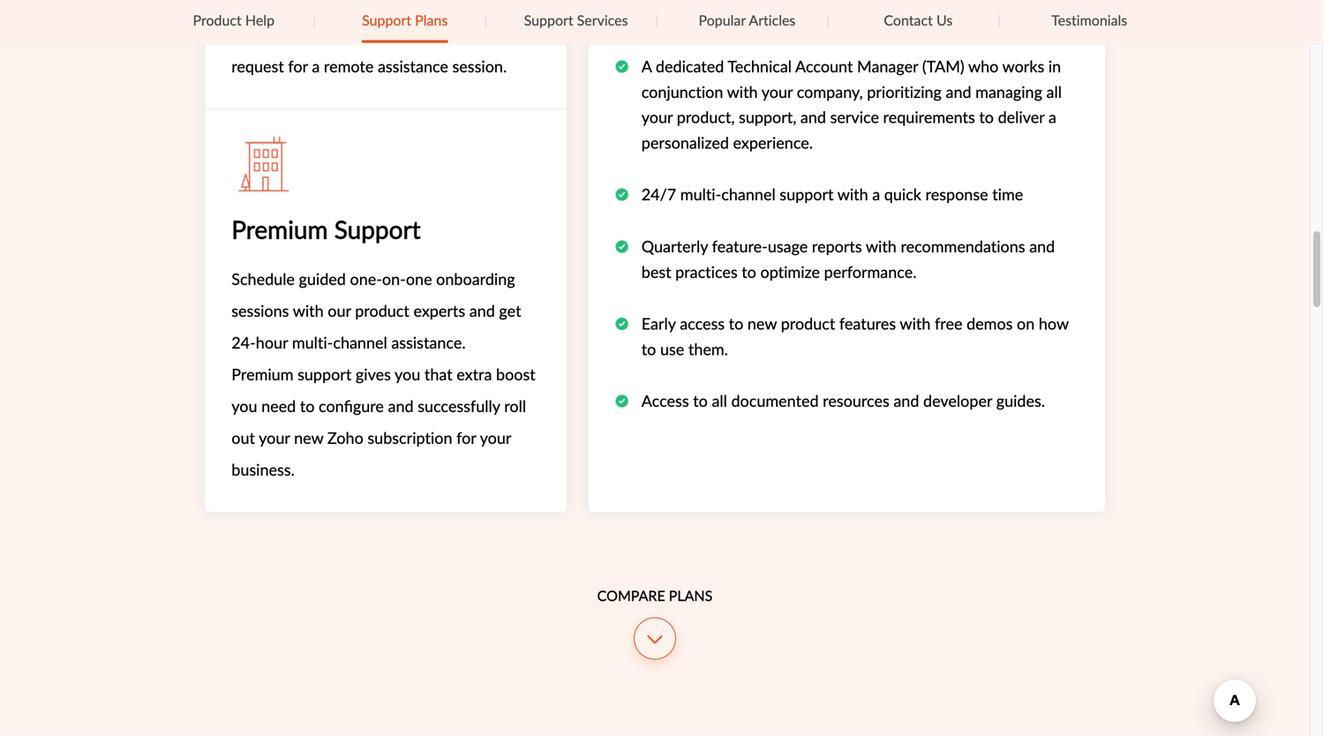 Task type: locate. For each thing, give the bounding box(es) containing it.
0 vertical spatial multi-
[[680, 183, 721, 205]]

channel up feature-
[[721, 183, 776, 205]]

boost
[[496, 363, 536, 385]]

support services
[[524, 10, 628, 30]]

new left zoho
[[294, 427, 323, 449]]

product down on-
[[355, 299, 409, 322]]

0 vertical spatial all
[[1046, 81, 1062, 103]]

need
[[261, 395, 296, 417]]

to right access on the bottom of the page
[[693, 390, 708, 412]]

account
[[795, 55, 853, 77]]

with up the performance.
[[866, 235, 897, 257]]

1 horizontal spatial channel
[[721, 183, 776, 205]]

to down managing
[[979, 106, 994, 128]]

support up the usage
[[780, 183, 834, 205]]

gives
[[356, 363, 391, 385]]

one
[[406, 268, 432, 290]]

support
[[362, 10, 411, 30], [524, 10, 573, 30], [334, 212, 421, 246]]

zoho
[[327, 427, 363, 449]]

multi- right 24/7
[[680, 183, 721, 205]]

0 vertical spatial channel
[[721, 183, 776, 205]]

support for support plans
[[362, 10, 411, 30]]

product help link
[[193, 0, 275, 40]]

support
[[780, 183, 834, 205], [298, 363, 352, 385]]

testimonials
[[1051, 10, 1127, 30]]

one-
[[350, 268, 382, 290]]

channel
[[721, 183, 776, 205], [333, 331, 387, 353]]

product inside early access to new product features with free demos on how to use them.
[[781, 313, 835, 335]]

to down feature-
[[742, 261, 756, 283]]

premium down hour
[[231, 363, 293, 385]]

all inside a dedicated technical account manager (tam) who works in conjunction with your company, prioritizing and managing all your product, support, and service requirements to deliver a personalized experience.
[[1046, 81, 1062, 103]]

us
[[936, 10, 953, 30]]

you
[[395, 363, 420, 385], [231, 395, 257, 417]]

product inside schedule guided one-on-one onboarding sessions with our product experts and get 24-hour multi-channel assistance. premium support gives you that extra boost you need to configure and successfully roll out your new zoho subscription for your business.
[[355, 299, 409, 322]]

0 horizontal spatial multi-
[[292, 331, 333, 353]]

1 vertical spatial premium
[[231, 363, 293, 385]]

use
[[660, 338, 684, 360]]

channel up "gives"
[[333, 331, 387, 353]]

popular articles
[[699, 10, 796, 30]]

and left get
[[469, 299, 495, 322]]

0 horizontal spatial all
[[712, 390, 727, 412]]

1 horizontal spatial all
[[1046, 81, 1062, 103]]

you left the that
[[395, 363, 420, 385]]

1 vertical spatial you
[[231, 395, 257, 417]]

with inside schedule guided one-on-one onboarding sessions with our product experts and get 24-hour multi-channel assistance. premium support gives you that extra boost you need to configure and successfully roll out your new zoho subscription for your business.
[[293, 299, 324, 322]]

new down optimize
[[747, 313, 777, 335]]

a left quick
[[872, 183, 880, 205]]

dedicated
[[656, 55, 724, 77]]

to left use
[[641, 338, 656, 360]]

out
[[231, 427, 255, 449]]

contact
[[884, 10, 933, 30]]

multi- inside schedule guided one-on-one onboarding sessions with our product experts and get 24-hour multi-channel assistance. premium support gives you that extra boost you need to configure and successfully roll out your new zoho subscription for your business.
[[292, 331, 333, 353]]

product help
[[193, 10, 275, 30]]

popular articles link
[[699, 0, 796, 40]]

and down (tam)
[[946, 81, 971, 103]]

with left free
[[900, 313, 931, 335]]

0 vertical spatial a
[[1049, 106, 1056, 128]]

0 vertical spatial support
[[780, 183, 834, 205]]

premium
[[231, 212, 328, 246], [231, 363, 293, 385]]

experience.
[[733, 131, 813, 153]]

and up subscription
[[388, 395, 414, 417]]

manager
[[857, 55, 918, 77]]

1 horizontal spatial new
[[747, 313, 777, 335]]

1 vertical spatial new
[[294, 427, 323, 449]]

hour
[[256, 331, 288, 353]]

0 vertical spatial premium
[[231, 212, 328, 246]]

company,
[[797, 81, 863, 103]]

0 horizontal spatial channel
[[333, 331, 387, 353]]

1 vertical spatial multi-
[[292, 331, 333, 353]]

prioritizing
[[867, 81, 942, 103]]

0 horizontal spatial product
[[355, 299, 409, 322]]

support services link
[[524, 0, 628, 40]]

conjunction
[[641, 81, 723, 103]]

0 horizontal spatial new
[[294, 427, 323, 449]]

support left plans at the top
[[362, 10, 411, 30]]

extra
[[457, 363, 492, 385]]

who
[[968, 55, 999, 77]]

with down technical
[[727, 81, 758, 103]]

your
[[761, 81, 793, 103], [641, 106, 673, 128], [259, 427, 290, 449], [480, 427, 511, 449]]

help
[[245, 10, 275, 30]]

to inside a dedicated technical account manager (tam) who works in conjunction with your company, prioritizing and managing all your product, support, and service requirements to deliver a personalized experience.
[[979, 106, 994, 128]]

1 horizontal spatial a
[[1049, 106, 1056, 128]]

multi-
[[680, 183, 721, 205], [292, 331, 333, 353]]

optimize
[[760, 261, 820, 283]]

your right for
[[480, 427, 511, 449]]

access
[[641, 390, 689, 412]]

new inside early access to new product features with free demos on how to use them.
[[747, 313, 777, 335]]

practices
[[675, 261, 738, 283]]

plans
[[669, 585, 713, 605]]

product
[[193, 10, 242, 30]]

new
[[747, 313, 777, 335], [294, 427, 323, 449]]

documented
[[731, 390, 819, 412]]

24/7 multi-channel support with a quick response time
[[641, 183, 1023, 205]]

1 vertical spatial channel
[[333, 331, 387, 353]]

schedule guided one-on-one onboarding sessions with our product experts and get 24-hour multi-channel assistance. premium support gives you that extra boost you need to configure and successfully roll out your new zoho subscription for your business.
[[231, 268, 536, 480]]

1 vertical spatial support
[[298, 363, 352, 385]]

multi- right hour
[[292, 331, 333, 353]]

a right deliver
[[1049, 106, 1056, 128]]

all down in
[[1046, 81, 1062, 103]]

1 horizontal spatial you
[[395, 363, 420, 385]]

and up 'how'
[[1029, 235, 1055, 257]]

support left services
[[524, 10, 573, 30]]

0 vertical spatial new
[[747, 313, 777, 335]]

support up one-
[[334, 212, 421, 246]]

1 horizontal spatial product
[[781, 313, 835, 335]]

2 premium from the top
[[231, 363, 293, 385]]

features
[[839, 313, 896, 335]]

demos
[[967, 313, 1013, 335]]

schedule
[[231, 268, 295, 290]]

with left quick
[[837, 183, 868, 205]]

performance.
[[824, 261, 917, 283]]

all down them.
[[712, 390, 727, 412]]

subscription
[[368, 427, 452, 449]]

a dedicated technical account manager (tam) who works in conjunction with your company, prioritizing and managing all your product, support, and service requirements to deliver a personalized experience.
[[641, 55, 1062, 153]]

best
[[641, 261, 671, 283]]

compare
[[597, 585, 665, 605]]

support,
[[739, 106, 796, 128]]

0 horizontal spatial support
[[298, 363, 352, 385]]

24/7
[[641, 183, 676, 205]]

to
[[979, 106, 994, 128], [742, 261, 756, 283], [729, 313, 743, 335], [641, 338, 656, 360], [693, 390, 708, 412], [300, 395, 315, 417]]

contact us link
[[884, 0, 953, 40]]

with inside quarterly feature-usage reports with recommendations and best practices to optimize performance.
[[866, 235, 897, 257]]

with
[[727, 81, 758, 103], [837, 183, 868, 205], [866, 235, 897, 257], [293, 299, 324, 322], [900, 313, 931, 335]]

experts
[[413, 299, 465, 322]]

managing
[[975, 81, 1042, 103]]

contact us
[[884, 10, 953, 30]]

to right need
[[300, 395, 315, 417]]

developer
[[923, 390, 992, 412]]

with left our
[[293, 299, 324, 322]]

premium inside schedule guided one-on-one onboarding sessions with our product experts and get 24-hour multi-channel assistance. premium support gives you that extra boost you need to configure and successfully roll out your new zoho subscription for your business.
[[231, 363, 293, 385]]

how
[[1039, 313, 1069, 335]]

1 vertical spatial a
[[872, 183, 880, 205]]

0 vertical spatial you
[[395, 363, 420, 385]]

you up out
[[231, 395, 257, 417]]

0 horizontal spatial you
[[231, 395, 257, 417]]

support up configure
[[298, 363, 352, 385]]

to right "access"
[[729, 313, 743, 335]]

product down optimize
[[781, 313, 835, 335]]

articles
[[749, 10, 796, 30]]

all
[[1046, 81, 1062, 103], [712, 390, 727, 412]]

business.
[[231, 458, 295, 480]]

premium up schedule
[[231, 212, 328, 246]]



Task type: vqa. For each thing, say whether or not it's contained in the screenshot.
1st HEADING from the top
no



Task type: describe. For each thing, give the bounding box(es) containing it.
service
[[830, 106, 879, 128]]

roll
[[504, 395, 526, 417]]

requirements
[[883, 106, 975, 128]]

quick
[[884, 183, 921, 205]]

early
[[641, 313, 676, 335]]

guides.
[[996, 390, 1045, 412]]

1 horizontal spatial multi-
[[680, 183, 721, 205]]

a inside a dedicated technical account manager (tam) who works in conjunction with your company, prioritizing and managing all your product, support, and service requirements to deliver a personalized experience.
[[1049, 106, 1056, 128]]

deliver
[[998, 106, 1045, 128]]

your down the conjunction
[[641, 106, 673, 128]]

your up support,
[[761, 81, 793, 103]]

in
[[1048, 55, 1061, 77]]

compare plans
[[597, 585, 713, 605]]

feature-
[[712, 235, 768, 257]]

1 premium from the top
[[231, 212, 328, 246]]

quarterly
[[641, 235, 708, 257]]

time
[[992, 183, 1023, 205]]

premium support
[[231, 212, 421, 246]]

recommendations
[[901, 235, 1025, 257]]

free
[[935, 313, 962, 335]]

assistance.
[[391, 331, 466, 353]]

for
[[456, 427, 476, 449]]

usage
[[768, 235, 808, 257]]

and down company,
[[800, 106, 826, 128]]

guided
[[299, 268, 346, 290]]

that
[[424, 363, 452, 385]]

(tam)
[[922, 55, 964, 77]]

on
[[1017, 313, 1035, 335]]

and right resources
[[894, 390, 919, 412]]

1 vertical spatial all
[[712, 390, 727, 412]]

and inside quarterly feature-usage reports with recommendations and best practices to optimize performance.
[[1029, 235, 1055, 257]]

1 horizontal spatial support
[[780, 183, 834, 205]]

early access to new product features with free demos on how to use them.
[[641, 313, 1069, 360]]

your right out
[[259, 427, 290, 449]]

with inside a dedicated technical account manager (tam) who works in conjunction with your company, prioritizing and managing all your product, support, and service requirements to deliver a personalized experience.
[[727, 81, 758, 103]]

our
[[328, 299, 351, 322]]

works
[[1002, 55, 1044, 77]]

support for support services
[[524, 10, 573, 30]]

testimonials link
[[1051, 0, 1127, 40]]

support plans link
[[362, 0, 448, 43]]

support inside schedule guided one-on-one onboarding sessions with our product experts and get 24-hour multi-channel assistance. premium support gives you that extra boost you need to configure and successfully roll out your new zoho subscription for your business.
[[298, 363, 352, 385]]

successfully
[[418, 395, 500, 417]]

with inside early access to new product features with free demos on how to use them.
[[900, 313, 931, 335]]

sessions
[[231, 299, 289, 322]]

configure
[[319, 395, 384, 417]]

to inside schedule guided one-on-one onboarding sessions with our product experts and get 24-hour multi-channel assistance. premium support gives you that extra boost you need to configure and successfully roll out your new zoho subscription for your business.
[[300, 395, 315, 417]]

get
[[499, 299, 521, 322]]

personalized
[[641, 131, 729, 153]]

0 horizontal spatial a
[[872, 183, 880, 205]]

onboarding
[[436, 268, 515, 290]]

new inside schedule guided one-on-one onboarding sessions with our product experts and get 24-hour multi-channel assistance. premium support gives you that extra boost you need to configure and successfully roll out your new zoho subscription for your business.
[[294, 427, 323, 449]]

popular
[[699, 10, 746, 30]]

reports
[[812, 235, 862, 257]]

channel inside schedule guided one-on-one onboarding sessions with our product experts and get 24-hour multi-channel assistance. premium support gives you that extra boost you need to configure and successfully roll out your new zoho subscription for your business.
[[333, 331, 387, 353]]

response
[[925, 183, 988, 205]]

access to all documented resources and developer guides.
[[641, 390, 1045, 412]]

them.
[[688, 338, 728, 360]]

to inside quarterly feature-usage reports with recommendations and best practices to optimize performance.
[[742, 261, 756, 283]]

access
[[680, 313, 725, 335]]

services
[[577, 10, 628, 30]]

technical
[[728, 55, 792, 77]]

a
[[641, 55, 652, 77]]

support plans
[[362, 10, 448, 30]]

on-
[[382, 268, 406, 290]]

24-
[[231, 331, 256, 353]]

resources
[[823, 390, 889, 412]]

product,
[[677, 106, 735, 128]]

quarterly feature-usage reports with recommendations and best practices to optimize performance.
[[641, 235, 1055, 283]]



